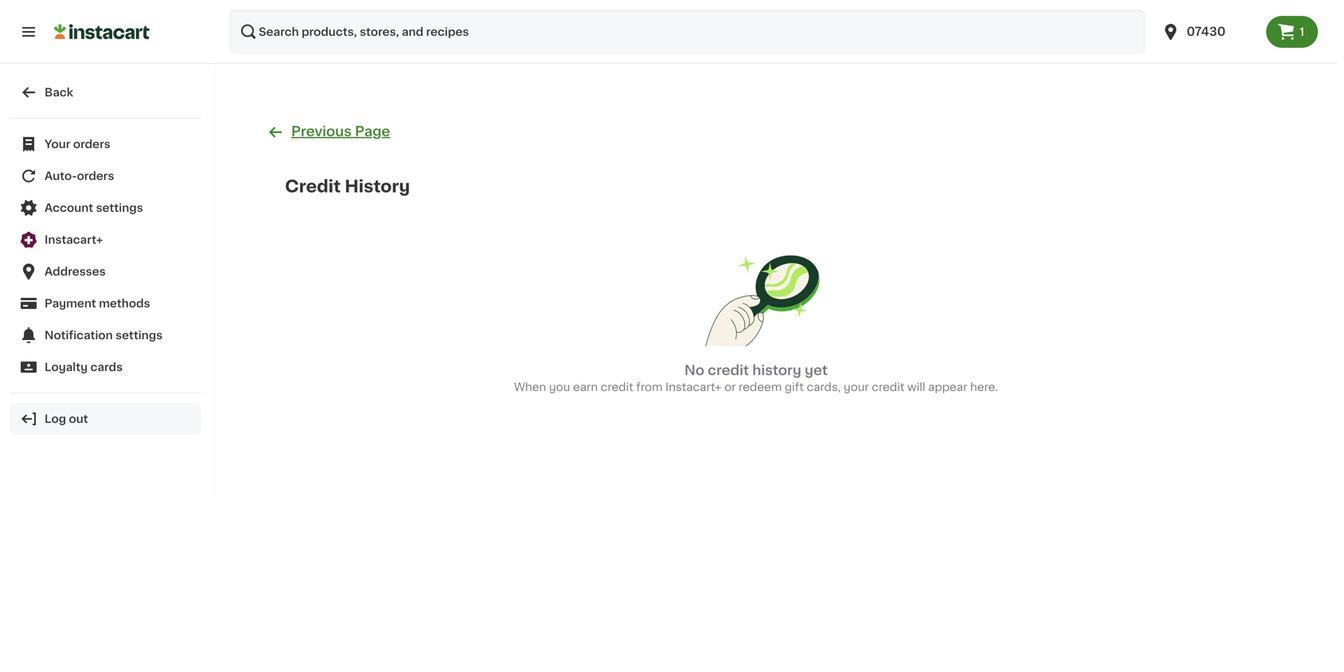Task type: describe. For each thing, give the bounding box(es) containing it.
your orders link
[[10, 128, 201, 160]]

payment methods
[[45, 298, 150, 309]]

your
[[844, 381, 870, 393]]

history
[[753, 363, 802, 377]]

cards
[[90, 362, 123, 373]]

cards,
[[807, 381, 841, 393]]

addresses link
[[10, 256, 201, 287]]

account settings link
[[10, 192, 201, 224]]

1 horizontal spatial credit
[[708, 363, 750, 377]]

orders for auto-orders
[[77, 170, 114, 182]]

orders for your orders
[[73, 139, 111, 150]]

notification settings link
[[10, 319, 201, 351]]

gift
[[785, 381, 804, 393]]

loyalty cards link
[[10, 351, 201, 383]]

log
[[45, 413, 66, 424]]

07430 button
[[1162, 10, 1257, 54]]

addresses
[[45, 266, 106, 277]]

auto-orders
[[45, 170, 114, 182]]

0 horizontal spatial instacart+
[[45, 234, 103, 245]]

notification settings
[[45, 330, 163, 341]]

instacart logo image
[[54, 22, 150, 41]]

when
[[514, 381, 547, 393]]

previous page link
[[266, 121, 390, 142]]

instacart+ link
[[10, 224, 201, 256]]

log out
[[45, 413, 88, 424]]

no
[[685, 363, 705, 377]]

instacart+ inside no credit history yet when you earn credit from instacart+ or redeem gift cards, your credit will appear here.
[[666, 381, 722, 393]]

account
[[45, 202, 93, 213]]

you
[[549, 381, 571, 393]]

payment methods link
[[10, 287, 201, 319]]

1
[[1300, 26, 1305, 37]]

settings for account settings
[[96, 202, 143, 213]]

from
[[637, 381, 663, 393]]

log out link
[[10, 403, 201, 435]]

1 button
[[1267, 16, 1319, 48]]

loyalty
[[45, 362, 88, 373]]

no credit history yet when you earn credit from instacart+ or redeem gift cards, your credit will appear here.
[[514, 363, 999, 393]]



Task type: vqa. For each thing, say whether or not it's contained in the screenshot.
4 associated with Clorox Disinfecting Wipes, Bleach Free Cleaning Wipes, Crisp Lemon
no



Task type: locate. For each thing, give the bounding box(es) containing it.
out
[[69, 413, 88, 424]]

instacart+ up addresses
[[45, 234, 103, 245]]

your
[[45, 139, 70, 150]]

auto-
[[45, 170, 77, 182]]

payment
[[45, 298, 96, 309]]

instacart+
[[45, 234, 103, 245], [666, 381, 722, 393]]

Search field
[[229, 10, 1146, 54]]

credit
[[708, 363, 750, 377], [601, 381, 634, 393], [872, 381, 905, 393]]

settings for notification settings
[[116, 330, 163, 341]]

methods
[[99, 298, 150, 309]]

back link
[[10, 76, 201, 108]]

0 vertical spatial orders
[[73, 139, 111, 150]]

credit history
[[285, 178, 410, 195]]

here.
[[971, 381, 999, 393]]

credit left will
[[872, 381, 905, 393]]

page
[[355, 125, 390, 138]]

notification
[[45, 330, 113, 341]]

appear
[[929, 381, 968, 393]]

orders up "auto-orders"
[[73, 139, 111, 150]]

orders
[[73, 139, 111, 150], [77, 170, 114, 182]]

0 vertical spatial instacart+
[[45, 234, 103, 245]]

redeem
[[739, 381, 782, 393]]

settings down auto-orders link
[[96, 202, 143, 213]]

1 horizontal spatial instacart+
[[666, 381, 722, 393]]

0 vertical spatial settings
[[96, 202, 143, 213]]

loyalty cards
[[45, 362, 123, 373]]

previous
[[291, 125, 352, 138]]

settings
[[96, 202, 143, 213], [116, 330, 163, 341]]

0 horizontal spatial credit
[[601, 381, 634, 393]]

07430
[[1187, 26, 1226, 37]]

orders up account settings
[[77, 170, 114, 182]]

credit up or
[[708, 363, 750, 377]]

back
[[45, 87, 73, 98]]

2 horizontal spatial credit
[[872, 381, 905, 393]]

settings down methods
[[116, 330, 163, 341]]

instacart+ down no
[[666, 381, 722, 393]]

your orders
[[45, 139, 111, 150]]

account settings
[[45, 202, 143, 213]]

credit
[[285, 178, 341, 195]]

credit right earn
[[601, 381, 634, 393]]

07430 button
[[1152, 10, 1267, 54]]

auto-orders link
[[10, 160, 201, 192]]

None search field
[[229, 10, 1146, 54]]

1 vertical spatial instacart+
[[666, 381, 722, 393]]

previous page
[[291, 125, 390, 138]]

earn
[[573, 381, 598, 393]]

history
[[345, 178, 410, 195]]

1 vertical spatial settings
[[116, 330, 163, 341]]

yet
[[805, 363, 828, 377]]

will
[[908, 381, 926, 393]]

1 vertical spatial orders
[[77, 170, 114, 182]]

or
[[725, 381, 736, 393]]



